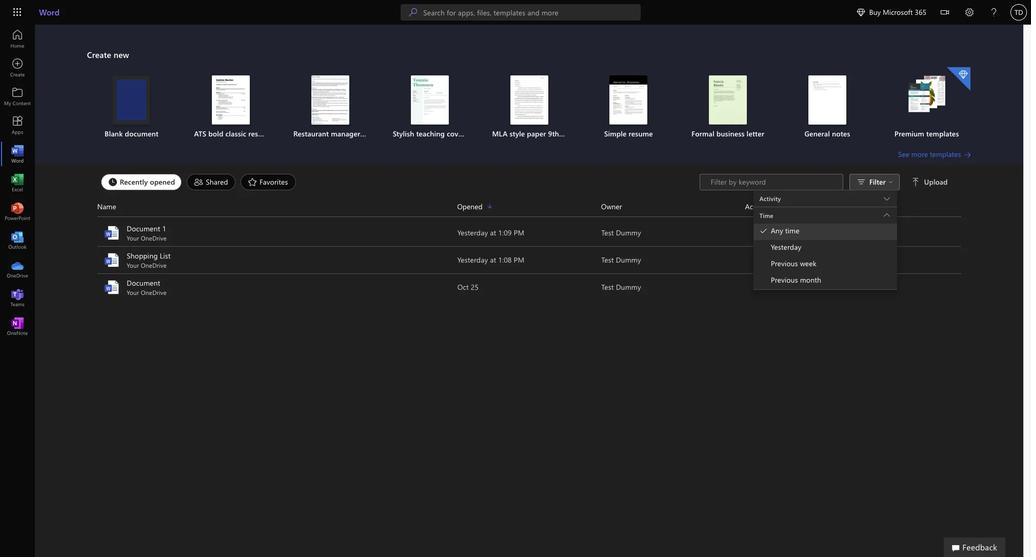Task type: describe. For each thing, give the bounding box(es) containing it.
recently opened tab
[[98, 174, 184, 190]]

shared element
[[187, 174, 236, 190]]

your inside document your onedrive
[[127, 288, 139, 297]]

premium templates diamond image
[[947, 67, 971, 91]]

restaurant manager resume
[[294, 129, 387, 139]]

new
[[114, 49, 129, 60]]

Search box. Suggestions appear as you type. search field
[[424, 4, 641, 21]]

general notes image
[[809, 75, 847, 125]]

mla style paper 9th edition element
[[486, 75, 585, 139]]

formal business letter
[[692, 129, 765, 139]]

see more templates
[[899, 149, 962, 159]]

1 resume from the left
[[249, 129, 273, 139]]

mla style paper 9th edition
[[493, 129, 585, 139]]

restaurant manager resume element
[[287, 75, 387, 139]]

yesterday for yesterday at 1:09 pm
[[457, 228, 488, 238]]

at for 1:08
[[490, 255, 496, 265]]

word image for document
[[103, 225, 120, 241]]

name shopping list cell
[[97, 251, 457, 269]]


[[941, 8, 950, 16]]

restaurant manager resume image
[[312, 75, 350, 125]]

simple
[[605, 129, 627, 139]]

premium
[[895, 129, 925, 139]]

mla style paper 9th edition image
[[511, 75, 549, 125]]

ats
[[194, 129, 207, 139]]

blank document element
[[88, 75, 175, 139]]

tab list inside create new main content
[[98, 174, 700, 190]]

stylish teaching cover letter
[[393, 129, 485, 139]]

my content image
[[12, 91, 23, 102]]

opened button
[[457, 201, 602, 213]]

owner button
[[602, 201, 746, 213]]

ats bold classic resume image
[[212, 75, 250, 125]]

create
[[87, 49, 111, 60]]

create new main content
[[35, 25, 1024, 301]]

see more templates button
[[899, 149, 972, 160]]

row inside create new main content
[[97, 201, 962, 217]]

month
[[801, 275, 822, 285]]

oct 25
[[457, 282, 479, 292]]

simple resume
[[605, 129, 653, 139]]

3 test from the top
[[602, 282, 614, 292]]

filter
[[870, 177, 886, 187]]

onenote image
[[12, 321, 23, 332]]

25
[[471, 282, 479, 292]]

simple resume image
[[610, 75, 648, 125]]

shopping list your onedrive
[[127, 251, 171, 269]]

word
[[39, 7, 60, 17]]

previous for previous month
[[771, 275, 799, 285]]

list inside create new main content
[[87, 66, 972, 149]]

3 test dummy from the top
[[602, 282, 641, 292]]

recently
[[120, 177, 148, 187]]

feedback button
[[945, 538, 1006, 557]]

more
[[912, 149, 929, 159]]

time
[[786, 226, 800, 236]]

create new
[[87, 49, 129, 60]]

blank document
[[105, 129, 159, 139]]

name document 1 cell
[[97, 224, 457, 242]]

test dummy for 1:08
[[602, 255, 641, 265]]

stylish teaching cover letter image
[[411, 75, 449, 125]]

1:08
[[498, 255, 512, 265]]

document for your
[[127, 278, 160, 288]]

9th
[[548, 129, 559, 139]]

home image
[[12, 34, 23, 44]]

teaching
[[417, 129, 445, 139]]

test dummy for 1:09
[[602, 228, 641, 238]]

onedrive image
[[12, 264, 23, 274]]

manager
[[331, 129, 361, 139]]

yesterday for yesterday
[[771, 242, 802, 252]]

feedback
[[963, 542, 998, 553]]

stylish teaching cover letter element
[[386, 75, 485, 139]]

2 menu from the top
[[754, 207, 898, 290]]

displaying 3 out of 5 files. status
[[700, 174, 950, 290]]

yesterday at 1:08 pm
[[457, 255, 524, 265]]

mla
[[493, 129, 508, 139]]


[[760, 227, 768, 235]]

1
[[162, 224, 166, 234]]

your for shopping list
[[127, 261, 139, 269]]

shared
[[206, 177, 228, 187]]

paper
[[527, 129, 546, 139]]

activity, column 4 of 4 column header
[[746, 201, 962, 213]]

stylish
[[393, 129, 414, 139]]

previous month
[[771, 275, 822, 285]]

word image inside the name document cell
[[103, 279, 120, 296]]

1:09
[[498, 228, 512, 238]]

onedrive for shopping
[[141, 261, 167, 269]]

cover
[[447, 129, 465, 139]]

classic
[[226, 129, 247, 139]]

blank
[[105, 129, 123, 139]]

ats bold classic resume element
[[188, 75, 275, 139]]

name
[[97, 201, 116, 211]]

favorites
[[260, 177, 288, 187]]

see
[[899, 149, 910, 159]]

dummy for 1:08
[[616, 255, 641, 265]]

td button
[[1007, 0, 1032, 25]]

yesterday for yesterday at 1:08 pm
[[457, 255, 488, 265]]

restaurant
[[294, 129, 329, 139]]

 buy microsoft 365
[[857, 7, 927, 17]]

apps image
[[12, 120, 23, 130]]


[[913, 178, 921, 186]]

activity inside the displaying 3 out of 5 files. status
[[760, 195, 781, 203]]

favorites element
[[241, 174, 296, 190]]

favorites tab
[[238, 174, 299, 190]]



Task type: vqa. For each thing, say whether or not it's contained in the screenshot.
DESKTOP
no



Task type: locate. For each thing, give the bounding box(es) containing it.
0 vertical spatial yesterday
[[457, 228, 488, 238]]

resume right simple
[[629, 129, 653, 139]]

recently opened
[[120, 177, 175, 187]]

Filter by keyword text field
[[710, 177, 838, 187]]

word image down name
[[103, 225, 120, 241]]

0 horizontal spatial word image
[[12, 149, 23, 159]]

navigation
[[0, 25, 35, 341]]

3 dummy from the top
[[616, 282, 641, 292]]

1 vertical spatial pm
[[514, 255, 524, 265]]

 button
[[933, 0, 958, 27]]

0 horizontal spatial letter
[[467, 129, 485, 139]]

onedrive down shopping list your onedrive at the top of the page
[[141, 288, 167, 297]]

templates up see more templates button
[[927, 129, 960, 139]]

1 your from the top
[[127, 234, 139, 242]]

powerpoint image
[[12, 206, 23, 217]]

document 1 your onedrive
[[127, 224, 167, 242]]

templates right more
[[931, 149, 962, 159]]

yesterday down time on the top right of the page
[[771, 242, 802, 252]]

test for 1:08
[[602, 255, 614, 265]]

at
[[490, 228, 496, 238], [490, 255, 496, 265]]

list
[[160, 251, 171, 261]]

pm for yesterday at 1:09 pm
[[514, 228, 524, 238]]


[[857, 8, 866, 16]]

1 test dummy from the top
[[602, 228, 641, 238]]

tab list containing recently opened
[[98, 174, 700, 190]]

letter right cover
[[467, 129, 485, 139]]

edition
[[561, 129, 585, 139]]

resume right "manager"
[[363, 129, 387, 139]]

previous down previous week
[[771, 275, 799, 285]]

your for document 1
[[127, 234, 139, 242]]

word image inside name document 1 "cell"
[[103, 225, 120, 241]]

0 vertical spatial onedrive
[[141, 234, 167, 242]]

row containing name
[[97, 201, 962, 217]]

yesterday up 25
[[457, 255, 488, 265]]

yesterday inside the displaying 3 out of 5 files. status
[[771, 242, 802, 252]]

0 horizontal spatial resume
[[249, 129, 273, 139]]

dummy for 1:09
[[616, 228, 641, 238]]

general notes
[[805, 129, 851, 139]]

simple resume element
[[585, 75, 673, 139]]

list containing blank document
[[87, 66, 972, 149]]

list
[[87, 66, 972, 149]]

2 test from the top
[[602, 255, 614, 265]]

your up shopping
[[127, 234, 139, 242]]

1 pm from the top
[[514, 228, 524, 238]]

letter
[[467, 129, 485, 139], [747, 129, 765, 139]]

letter right business on the top right of page
[[747, 129, 765, 139]]

onedrive down 1
[[141, 234, 167, 242]]

shopping
[[127, 251, 158, 261]]

tab list
[[98, 174, 700, 190]]

2 horizontal spatial resume
[[629, 129, 653, 139]]

dummy
[[616, 228, 641, 238], [616, 255, 641, 265], [616, 282, 641, 292]]

your inside shopping list your onedrive
[[127, 261, 139, 269]]

activity
[[760, 195, 781, 203], [746, 201, 769, 211]]

document down shopping list your onedrive at the top of the page
[[127, 278, 160, 288]]

opened
[[457, 201, 483, 211]]

templates inside list
[[927, 129, 960, 139]]

name document cell
[[97, 278, 457, 297]]

1 horizontal spatial letter
[[747, 129, 765, 139]]

templates inside button
[[931, 149, 962, 159]]

document for 1
[[127, 224, 160, 234]]

1 menu from the top
[[754, 190, 898, 190]]

1 vertical spatial word image
[[103, 252, 120, 268]]

word image inside name shopping list cell
[[103, 252, 120, 268]]

1 at from the top
[[490, 228, 496, 238]]

3 onedrive from the top
[[141, 288, 167, 297]]

2 dummy from the top
[[616, 255, 641, 265]]

row
[[97, 201, 962, 217]]

td
[[1015, 8, 1024, 16]]

shared tab
[[184, 174, 238, 190]]

at for 1:09
[[490, 228, 496, 238]]

document inside document 1 your onedrive
[[127, 224, 160, 234]]

onedrive
[[141, 234, 167, 242], [141, 261, 167, 269], [141, 288, 167, 297]]

upload
[[925, 177, 948, 187]]

onedrive inside shopping list your onedrive
[[141, 261, 167, 269]]

recently opened element
[[101, 174, 182, 190]]

0 vertical spatial word image
[[12, 149, 23, 159]]

2 vertical spatial test
[[602, 282, 614, 292]]

microsoft
[[883, 7, 913, 17]]

2 vertical spatial dummy
[[616, 282, 641, 292]]


[[889, 180, 893, 184]]

test
[[602, 228, 614, 238], [602, 255, 614, 265], [602, 282, 614, 292]]

1 vertical spatial previous
[[771, 275, 799, 285]]

onedrive inside document 1 your onedrive
[[141, 234, 167, 242]]

1 vertical spatial test dummy
[[602, 255, 641, 265]]

activity inside activity, column 4 of 4 'column header'
[[746, 201, 769, 211]]

resume
[[249, 129, 273, 139], [363, 129, 387, 139], [629, 129, 653, 139]]

time
[[760, 211, 774, 220]]

previous for previous week
[[771, 259, 799, 268]]

0 vertical spatial templates
[[927, 129, 960, 139]]

document
[[127, 224, 160, 234], [127, 278, 160, 288]]

style
[[510, 129, 525, 139]]

1 previous from the top
[[771, 259, 799, 268]]

0 vertical spatial dummy
[[616, 228, 641, 238]]

your down shopping list your onedrive at the top of the page
[[127, 288, 139, 297]]

pm right '1:08'
[[514, 255, 524, 265]]

at left '1:08'
[[490, 255, 496, 265]]

outlook image
[[12, 235, 23, 245]]

oct
[[457, 282, 469, 292]]

activity up time
[[746, 201, 769, 211]]

document inside document your onedrive
[[127, 278, 160, 288]]

bold
[[209, 129, 224, 139]]

general notes element
[[784, 75, 872, 139]]

2 resume from the left
[[363, 129, 387, 139]]

word image for shopping
[[103, 252, 120, 268]]

yesterday
[[457, 228, 488, 238], [771, 242, 802, 252], [457, 255, 488, 265]]

1 test from the top
[[602, 228, 614, 238]]

ats bold classic resume
[[194, 129, 273, 139]]

yesterday at 1:09 pm
[[457, 228, 524, 238]]

menu
[[754, 190, 898, 190], [754, 207, 898, 290], [754, 224, 898, 290]]

name button
[[97, 201, 457, 213]]

0 vertical spatial word image
[[103, 225, 120, 241]]

previous week
[[771, 259, 817, 268]]

1 vertical spatial dummy
[[616, 255, 641, 265]]

your inside document 1 your onedrive
[[127, 234, 139, 242]]

templates
[[927, 129, 960, 139], [931, 149, 962, 159]]

teams image
[[12, 293, 23, 303]]

0 vertical spatial document
[[127, 224, 160, 234]]

word image down apps icon at top
[[12, 149, 23, 159]]

365
[[915, 7, 927, 17]]

word image left document your onedrive
[[103, 279, 120, 296]]

owner
[[602, 201, 622, 211]]

general
[[805, 129, 831, 139]]

 any time
[[760, 226, 800, 236]]

notes
[[833, 129, 851, 139]]

0 vertical spatial test dummy
[[602, 228, 641, 238]]

2 vertical spatial onedrive
[[141, 288, 167, 297]]

business
[[717, 129, 745, 139]]

1 word image from the top
[[103, 225, 120, 241]]

formal
[[692, 129, 715, 139]]

any time checkbox item
[[754, 224, 898, 240]]

onedrive inside document your onedrive
[[141, 288, 167, 297]]

yesterday down opened
[[457, 228, 488, 238]]

2 vertical spatial test dummy
[[602, 282, 641, 292]]

2 at from the top
[[490, 255, 496, 265]]

2 previous from the top
[[771, 275, 799, 285]]

opened
[[150, 177, 175, 187]]

 upload
[[913, 177, 948, 187]]

at left 1:09
[[490, 228, 496, 238]]

premium templates image
[[908, 75, 946, 113]]

None search field
[[401, 4, 641, 21]]

document your onedrive
[[127, 278, 167, 297]]

excel image
[[12, 178, 23, 188]]

2 word image from the top
[[103, 252, 120, 268]]

document
[[125, 129, 159, 139]]

1 onedrive from the top
[[141, 234, 167, 242]]

your
[[127, 234, 139, 242], [127, 261, 139, 269], [127, 288, 139, 297]]

1 horizontal spatial word image
[[103, 279, 120, 296]]

1 vertical spatial your
[[127, 261, 139, 269]]

filter 
[[870, 177, 893, 187]]

create image
[[12, 63, 23, 73]]

1 letter from the left
[[467, 129, 485, 139]]

week
[[801, 259, 817, 268]]

3 menu from the top
[[754, 224, 898, 290]]

1 vertical spatial document
[[127, 278, 160, 288]]

test for 1:09
[[602, 228, 614, 238]]

2 onedrive from the top
[[141, 261, 167, 269]]

any
[[771, 226, 784, 236]]

pm right 1:09
[[514, 228, 524, 238]]

2 document from the top
[[127, 278, 160, 288]]

1 vertical spatial onedrive
[[141, 261, 167, 269]]

onedrive down list
[[141, 261, 167, 269]]

0 vertical spatial pm
[[514, 228, 524, 238]]

2 test dummy from the top
[[602, 255, 641, 265]]

0 vertical spatial your
[[127, 234, 139, 242]]

resume right classic
[[249, 129, 273, 139]]

3 your from the top
[[127, 288, 139, 297]]

2 vertical spatial your
[[127, 288, 139, 297]]

premium templates element
[[884, 67, 971, 139]]

word image
[[103, 225, 120, 241], [103, 252, 120, 268]]

1 vertical spatial test
[[602, 255, 614, 265]]

onedrive for document
[[141, 234, 167, 242]]

document left 1
[[127, 224, 160, 234]]

2 your from the top
[[127, 261, 139, 269]]

2 pm from the top
[[514, 255, 524, 265]]

word banner
[[0, 0, 1032, 27]]

3 resume from the left
[[629, 129, 653, 139]]

pm
[[514, 228, 524, 238], [514, 255, 524, 265]]

pm for yesterday at 1:08 pm
[[514, 255, 524, 265]]

1 horizontal spatial resume
[[363, 129, 387, 139]]

buy
[[870, 7, 881, 17]]

1 vertical spatial templates
[[931, 149, 962, 159]]

1 document from the top
[[127, 224, 160, 234]]

test dummy
[[602, 228, 641, 238], [602, 255, 641, 265], [602, 282, 641, 292]]

2 letter from the left
[[747, 129, 765, 139]]

premium templates
[[895, 129, 960, 139]]

0 vertical spatial previous
[[771, 259, 799, 268]]

0 vertical spatial test
[[602, 228, 614, 238]]

formal business letter element
[[685, 75, 772, 139]]

1 vertical spatial word image
[[103, 279, 120, 296]]

word image left shopping
[[103, 252, 120, 268]]

formal business letter image
[[709, 75, 747, 125]]

1 vertical spatial yesterday
[[771, 242, 802, 252]]

previous up previous month
[[771, 259, 799, 268]]

word image
[[12, 149, 23, 159], [103, 279, 120, 296]]

1 vertical spatial at
[[490, 255, 496, 265]]

2 vertical spatial yesterday
[[457, 255, 488, 265]]

your down shopping
[[127, 261, 139, 269]]

0 vertical spatial at
[[490, 228, 496, 238]]

activity down the filter by keyword text box
[[760, 195, 781, 203]]

1 dummy from the top
[[616, 228, 641, 238]]



